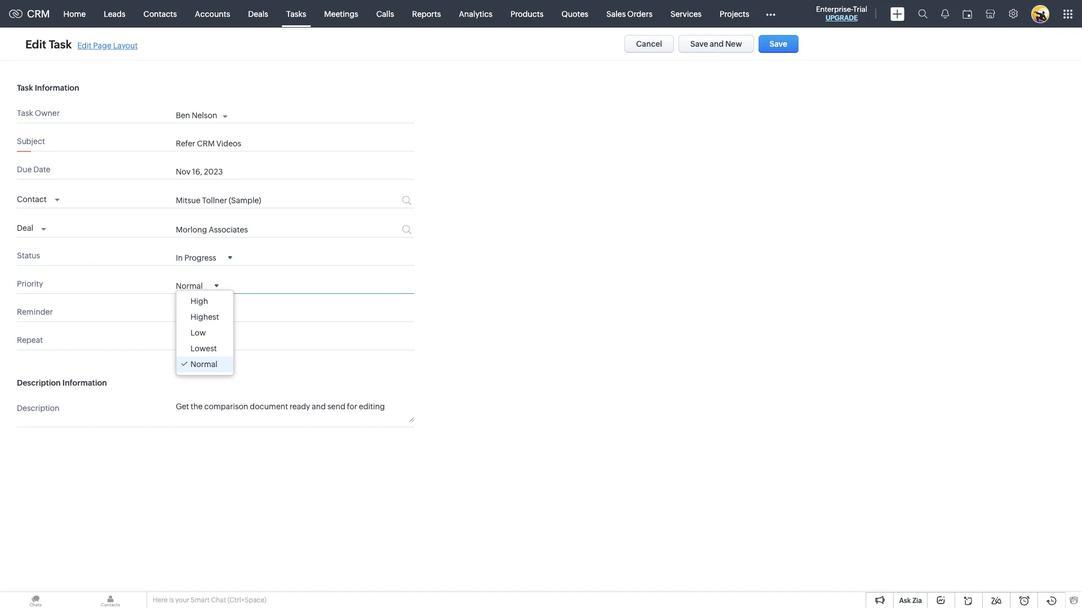 Task type: locate. For each thing, give the bounding box(es) containing it.
task
[[49, 37, 72, 50], [17, 83, 33, 92], [17, 109, 33, 118]]

products
[[511, 9, 544, 18]]

0 vertical spatial description
[[17, 379, 61, 388]]

1 vertical spatial task
[[17, 83, 33, 92]]

description information
[[17, 379, 107, 388]]

contacts image
[[75, 593, 146, 609]]

edit left page
[[77, 41, 92, 50]]

mmm d, yyyy text field
[[176, 167, 379, 176]]

Get the comparison document ready and send for editing text field
[[176, 402, 414, 423]]

reminder
[[17, 308, 53, 317]]

upgrade
[[826, 14, 858, 22]]

here is your smart chat (ctrl+space)
[[153, 597, 267, 605]]

ben
[[176, 111, 190, 120]]

Contact field
[[17, 192, 60, 205]]

None text field
[[176, 139, 414, 148], [176, 225, 360, 234], [176, 139, 414, 148], [176, 225, 360, 234]]

lowest
[[191, 344, 217, 353]]

1 vertical spatial description
[[17, 404, 60, 413]]

normal down lowest
[[191, 360, 218, 369]]

meetings link
[[315, 0, 367, 27]]

0 vertical spatial normal
[[176, 282, 203, 291]]

orders
[[628, 9, 653, 18]]

deals link
[[239, 0, 277, 27]]

profile element
[[1025, 0, 1057, 27]]

tree
[[176, 291, 233, 375]]

page
[[93, 41, 112, 50]]

task owner
[[17, 109, 60, 118]]

quotes
[[562, 9, 589, 18]]

high
[[191, 297, 208, 306]]

None button
[[625, 35, 674, 53], [679, 35, 754, 53], [759, 35, 799, 53], [625, 35, 674, 53], [679, 35, 754, 53], [759, 35, 799, 53]]

1 vertical spatial information
[[62, 379, 107, 388]]

Normal field
[[176, 281, 219, 291]]

task down home link
[[49, 37, 72, 50]]

edit
[[25, 37, 46, 50], [77, 41, 92, 50]]

due date
[[17, 165, 50, 174]]

0 vertical spatial information
[[35, 83, 79, 92]]

1 description from the top
[[17, 379, 61, 388]]

due
[[17, 165, 32, 174]]

2 vertical spatial task
[[17, 109, 33, 118]]

quotes link
[[553, 0, 598, 27]]

task for task owner
[[17, 109, 33, 118]]

normal
[[176, 282, 203, 291], [191, 360, 218, 369]]

meetings
[[324, 9, 358, 18]]

crm
[[27, 8, 50, 20]]

description
[[17, 379, 61, 388], [17, 404, 60, 413]]

normal up high
[[176, 282, 203, 291]]

task for task information
[[17, 83, 33, 92]]

description down repeat
[[17, 379, 61, 388]]

(ctrl+space)
[[227, 597, 267, 605]]

contacts
[[144, 9, 177, 18]]

sales
[[607, 9, 626, 18]]

None text field
[[176, 196, 360, 205]]

highest
[[191, 313, 219, 322]]

task up task owner
[[17, 83, 33, 92]]

chat
[[211, 597, 226, 605]]

1 vertical spatial normal
[[191, 360, 218, 369]]

1 horizontal spatial edit
[[77, 41, 92, 50]]

analytics
[[459, 9, 493, 18]]

0 horizontal spatial edit
[[25, 37, 46, 50]]

edit inside edit task edit page layout
[[77, 41, 92, 50]]

ben nelson
[[176, 111, 217, 120]]

smart
[[191, 597, 210, 605]]

task left owner
[[17, 109, 33, 118]]

in progress
[[176, 254, 216, 263]]

products link
[[502, 0, 553, 27]]

2 description from the top
[[17, 404, 60, 413]]

tasks
[[286, 9, 306, 18]]

home link
[[54, 0, 95, 27]]

calls link
[[367, 0, 403, 27]]

projects link
[[711, 0, 759, 27]]

sales orders link
[[598, 0, 662, 27]]

information for description information
[[62, 379, 107, 388]]

description down description information
[[17, 404, 60, 413]]

home
[[63, 9, 86, 18]]

information
[[35, 83, 79, 92], [62, 379, 107, 388]]

reports link
[[403, 0, 450, 27]]

enterprise-
[[816, 5, 853, 14]]

repeat
[[17, 336, 43, 345]]

subject
[[17, 137, 45, 146]]

signals element
[[935, 0, 956, 28]]

edit down "crm"
[[25, 37, 46, 50]]

0 vertical spatial task
[[49, 37, 72, 50]]

enterprise-trial upgrade
[[816, 5, 868, 22]]



Task type: describe. For each thing, give the bounding box(es) containing it.
edit page layout link
[[77, 41, 138, 50]]

contacts link
[[135, 0, 186, 27]]

leads link
[[95, 0, 135, 27]]

deal
[[17, 224, 33, 233]]

your
[[175, 597, 189, 605]]

ask
[[899, 598, 911, 605]]

analytics link
[[450, 0, 502, 27]]

owner
[[35, 109, 60, 118]]

deals
[[248, 9, 268, 18]]

layout
[[113, 41, 138, 50]]

trial
[[853, 5, 868, 14]]

status
[[17, 251, 40, 260]]

calendar image
[[963, 9, 973, 18]]

search image
[[918, 9, 928, 19]]

description for description
[[17, 404, 60, 413]]

create menu image
[[891, 7, 905, 21]]

projects
[[720, 9, 750, 18]]

services link
[[662, 0, 711, 27]]

signals image
[[941, 9, 949, 19]]

crm link
[[9, 8, 50, 20]]

accounts
[[195, 9, 230, 18]]

search element
[[912, 0, 935, 28]]

priority
[[17, 279, 43, 288]]

tasks link
[[277, 0, 315, 27]]

task information
[[17, 83, 79, 92]]

In Progress field
[[176, 253, 232, 263]]

create menu element
[[884, 0, 912, 27]]

description for description information
[[17, 379, 61, 388]]

is
[[169, 597, 174, 605]]

services
[[671, 9, 702, 18]]

in
[[176, 254, 183, 263]]

Deal field
[[17, 221, 46, 234]]

contact
[[17, 195, 47, 204]]

nelson
[[192, 111, 217, 120]]

ask zia
[[899, 598, 922, 605]]

tree containing high
[[176, 291, 233, 375]]

progress
[[184, 254, 216, 263]]

information for task information
[[35, 83, 79, 92]]

low
[[191, 329, 206, 338]]

date
[[33, 165, 50, 174]]

reports
[[412, 9, 441, 18]]

calls
[[376, 9, 394, 18]]

leads
[[104, 9, 126, 18]]

accounts link
[[186, 0, 239, 27]]

here
[[153, 597, 168, 605]]

sales orders
[[607, 9, 653, 18]]

chats image
[[0, 593, 71, 609]]

Other Modules field
[[759, 5, 783, 23]]

normal inside field
[[176, 282, 203, 291]]

profile image
[[1032, 5, 1050, 23]]

zia
[[913, 598, 922, 605]]

edit task edit page layout
[[25, 37, 138, 50]]



Task type: vqa. For each thing, say whether or not it's contained in the screenshot.
Date
yes



